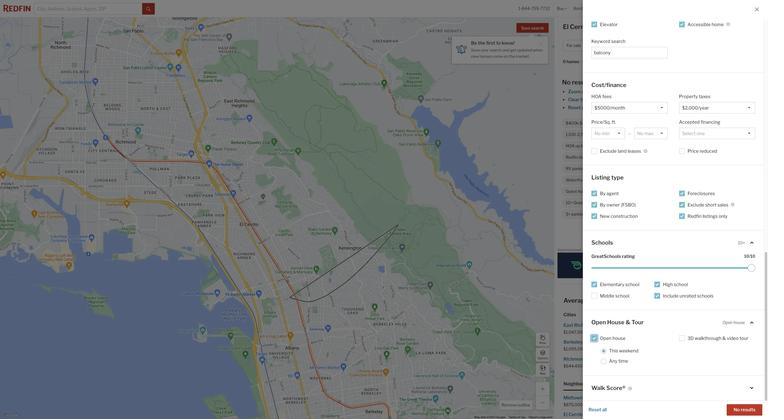 Task type: locate. For each thing, give the bounding box(es) containing it.
this
[[609, 349, 618, 354]]

sale inside richmond homes for sale $644,450
[[609, 357, 618, 362]]

homes inside 0 homes •
[[567, 59, 580, 64]]

sale right reset all button at the bottom of page
[[618, 413, 627, 418]]

0 horizontal spatial home
[[590, 297, 607, 305]]

richmond inside richmond homes for sale $644,450
[[564, 357, 586, 362]]

reset down clear
[[568, 105, 581, 111]]

remove 1,100-2,750 sq. ft. image
[[603, 133, 607, 137]]

reset inside reset all button
[[589, 408, 602, 413]]

open down east richmond heights homes for sale $1,047,500
[[600, 336, 612, 342]]

map for map data ©2023 google
[[474, 416, 480, 420]]

0 vertical spatial parking
[[573, 167, 587, 171]]

richmond up $644,450
[[564, 357, 586, 362]]

1 horizontal spatial redfin
[[688, 214, 702, 219]]

0 vertical spatial greatschools
[[574, 201, 599, 206]]

0 horizontal spatial townhouse,
[[637, 43, 660, 48]]

0 horizontal spatial save
[[471, 48, 480, 52]]

list box for accepted financing
[[679, 128, 756, 139]]

homes inside richmond homes for sale $644,450
[[587, 357, 601, 362]]

view
[[613, 178, 621, 183]]

map inside map button
[[540, 372, 546, 376]]

0 vertical spatial elevator
[[600, 22, 618, 27]]

sale down "walk score®" at right
[[607, 396, 615, 401]]

remove $400k-$4.5m image
[[595, 122, 599, 125]]

only
[[593, 155, 601, 160], [719, 214, 728, 219]]

parking for 5+
[[572, 212, 586, 217]]

1 vertical spatial accessible home
[[674, 189, 705, 194]]

map down options
[[540, 372, 546, 376]]

save down 844-
[[522, 26, 531, 31]]

0 vertical spatial exclude
[[600, 149, 617, 154]]

1 vertical spatial the
[[509, 54, 515, 59]]

of right one
[[633, 105, 638, 111]]

video
[[727, 336, 739, 342]]

accepted financing
[[679, 120, 721, 125]]

$1,047,500
[[564, 330, 586, 335]]

1 vertical spatial map
[[474, 416, 480, 420]]

$4.5m up e.g. office, balcony, modern text field
[[613, 43, 625, 48]]

1 vertical spatial 10+
[[739, 241, 745, 246]]

clear the map boundary button
[[568, 97, 620, 103]]

school right high
[[674, 282, 688, 288]]

advertisement
[[558, 248, 582, 253]]

0 vertical spatial cerrito,
[[570, 23, 593, 31]]

0 vertical spatial townhouse,
[[637, 43, 660, 48]]

for inside berkeley homes for sale $1,095,000
[[600, 340, 606, 346]]

keyword search
[[592, 39, 626, 44]]

None range field
[[592, 265, 756, 272]]

$400k- up the 1,100-
[[566, 121, 580, 126]]

be
[[471, 40, 477, 46]]

parking
[[573, 167, 587, 171], [572, 212, 586, 217]]

for inside richmond homes for sale $644,450
[[602, 357, 608, 362]]

2 by from the top
[[600, 203, 606, 208]]

property for property tax up to $2,000/year
[[629, 144, 646, 149]]

submit search image
[[146, 7, 151, 11]]

search
[[532, 26, 544, 31], [612, 39, 626, 44], [490, 48, 502, 52]]

to left see
[[676, 105, 681, 111]]

0 horizontal spatial your
[[481, 48, 489, 52]]

townhouse, left 'land'
[[637, 43, 660, 48]]

1 vertical spatial property
[[629, 144, 646, 149]]

richmond up $1,047,500
[[575, 323, 597, 329]]

see
[[682, 105, 689, 111]]

1 vertical spatial search
[[612, 39, 626, 44]]

1 vertical spatial by
[[600, 203, 606, 208]]

listing type
[[592, 174, 624, 181]]

middle school
[[600, 294, 630, 299]]

0 horizontal spatial exclude
[[600, 149, 617, 154]]

by for by owner (fsbo)
[[600, 203, 606, 208]]

townhouse, land button
[[634, 40, 676, 51]]

3d walkthrough & video tour
[[688, 336, 749, 342]]

exclude down $5,000/month
[[600, 149, 617, 154]]

1 horizontal spatial report
[[753, 249, 761, 253]]

$400k-$4.5m
[[598, 43, 625, 48], [566, 121, 592, 126]]

$4.5m left remove $400k-$4.5m icon
[[580, 121, 592, 126]]

by right remove guest house icon
[[600, 191, 606, 197]]

1 vertical spatial rating
[[622, 254, 635, 260]]

1 vertical spatial listings
[[703, 214, 718, 219]]

cerrito, up for sale button
[[570, 23, 593, 31]]

up down the 1,100-2,750 sq. ft.
[[576, 144, 580, 149]]

when
[[533, 48, 543, 52]]

report left ad
[[753, 249, 761, 253]]

terms
[[509, 416, 517, 420]]

weekend right this on the top right of the page
[[658, 201, 675, 206]]

homes left tour
[[616, 323, 630, 329]]

redfin listings only down hoa up to $5,000/month at the top
[[566, 155, 601, 160]]

1 vertical spatial home
[[695, 189, 705, 194]]

high school
[[663, 282, 688, 288]]

save inside save your search and get updated when new homes come on the market.
[[471, 48, 480, 52]]

0 vertical spatial search
[[532, 26, 544, 31]]

report
[[753, 249, 761, 253], [529, 416, 538, 420]]

homes up $1,095,000
[[584, 340, 599, 346]]

parking right 5+
[[572, 212, 586, 217]]

0 horizontal spatial search
[[490, 48, 502, 52]]

1 horizontal spatial redfin listings only
[[688, 214, 728, 219]]

1 horizontal spatial ft.
[[612, 120, 616, 125]]

remove have view image
[[624, 179, 627, 182]]

1 horizontal spatial rating
[[622, 254, 635, 260]]

0 horizontal spatial land
[[618, 149, 627, 154]]

1 by from the top
[[600, 191, 606, 197]]

market.
[[516, 54, 530, 59]]

$1,095,000
[[564, 347, 586, 352]]

remove waterfront image
[[590, 179, 593, 182]]

your inside save your search and get updated when new homes come on the market.
[[481, 48, 489, 52]]

property up see
[[679, 94, 698, 99]]

your down first
[[481, 48, 489, 52]]

ft. right sq.
[[596, 132, 600, 137]]

the right on
[[509, 54, 515, 59]]

remove
[[607, 105, 623, 111]]

school up near
[[626, 282, 640, 288]]

1-844-759-7732
[[519, 6, 550, 11]]

the up reset all filters button
[[581, 97, 588, 103]]

map left data
[[474, 416, 480, 420]]

$4.5m inside $400k-$4.5m 'button'
[[613, 43, 625, 48]]

reset down midtown homes for sale $875,000
[[589, 408, 602, 413]]

hills
[[585, 413, 595, 418]]

of inside the zoom out clear the map boundary reset all filters or remove one of your filters below to see more homes
[[633, 105, 638, 111]]

el up for
[[563, 23, 569, 31]]

cerrito, up cities heading
[[650, 297, 672, 305]]

accessible left insights
[[688, 22, 711, 27]]

1 vertical spatial your
[[639, 105, 648, 111]]

0 vertical spatial open house
[[723, 321, 745, 326]]

1 vertical spatial exclude
[[688, 203, 705, 208]]

open house up video
[[723, 321, 745, 326]]

to down 2,750
[[581, 144, 585, 149]]

1 vertical spatial no
[[734, 408, 740, 413]]

your
[[481, 48, 489, 52], [639, 105, 648, 111]]

accessible home
[[688, 22, 724, 27], [674, 189, 705, 194]]

$400k-$4.5m down homes
[[598, 43, 625, 48]]

0 vertical spatial by
[[600, 191, 606, 197]]

save up new
[[471, 48, 480, 52]]

0 horizontal spatial open house
[[600, 336, 626, 342]]

greatschools down schools
[[592, 254, 621, 260]]

0 vertical spatial property
[[679, 94, 698, 99]]

to right 'tax'
[[659, 144, 663, 149]]

report for report ad
[[753, 249, 761, 253]]

5+
[[566, 212, 571, 217]]

greatschools up 5+ parking spots
[[574, 201, 599, 206]]

10+
[[566, 201, 573, 206], [739, 241, 745, 246]]

0 vertical spatial only
[[593, 155, 601, 160]]

0 horizontal spatial $400k-
[[566, 121, 580, 126]]

1 vertical spatial cerrito,
[[650, 297, 672, 305]]

homes right new
[[480, 54, 492, 59]]

el left cerrito
[[564, 413, 568, 418]]

homes inside berkeley homes for sale $1,095,000
[[584, 340, 599, 346]]

keyword
[[592, 39, 611, 44]]

for inside east richmond heights homes for sale $1,047,500
[[631, 323, 637, 329]]

accessible up remove open house this weekend icon
[[674, 189, 694, 194]]

all inside button
[[603, 408, 607, 413]]

filters down clear the map boundary button
[[588, 105, 600, 111]]

$400k-$4.5m inside 'button'
[[598, 43, 625, 48]]

accessible
[[688, 22, 711, 27], [674, 189, 694, 194]]

weekend up time
[[619, 349, 639, 354]]

0 vertical spatial map
[[589, 97, 598, 103]]

rv parking
[[566, 167, 587, 171]]

of
[[633, 105, 638, 111], [518, 416, 520, 420]]

redfin down the balcony
[[688, 214, 702, 219]]

sale inside midtown homes for sale $875,000
[[607, 396, 615, 401]]

remove outline
[[502, 403, 530, 408]]

only down sales
[[719, 214, 728, 219]]

0 horizontal spatial rating
[[600, 201, 611, 206]]

0 vertical spatial redfin listings only
[[566, 155, 601, 160]]

2 filters from the left
[[649, 105, 662, 111]]

townhouse, up contract/pending at the right top
[[669, 121, 691, 126]]

0 vertical spatial weekend
[[658, 201, 675, 206]]

1 vertical spatial reset
[[589, 408, 602, 413]]

no results button
[[727, 405, 763, 416]]

townhouse, inside button
[[637, 43, 660, 48]]

to right first
[[497, 40, 501, 46]]

report inside "button"
[[753, 249, 761, 253]]

save inside button
[[522, 26, 531, 31]]

1 horizontal spatial exclude
[[688, 203, 705, 208]]

$400k- inside 'button'
[[598, 43, 613, 48]]

0 vertical spatial land
[[692, 121, 700, 126]]

search down the 759-
[[532, 26, 544, 31]]

1 horizontal spatial map
[[540, 372, 546, 376]]

0 horizontal spatial filters
[[588, 105, 600, 111]]

remove $400k-$4.5m image
[[624, 44, 627, 47]]

1 vertical spatial no results
[[734, 408, 756, 413]]

walk
[[592, 385, 606, 392]]

0 horizontal spatial the
[[478, 40, 486, 46]]

1 horizontal spatial $4.5m
[[613, 43, 625, 48]]

east richmond heights homes for sale $1,047,500
[[564, 323, 647, 335]]

1 horizontal spatial cerrito,
[[650, 297, 672, 305]]

construction
[[611, 214, 638, 219]]

data
[[481, 416, 486, 420]]

10+ for 10+ greatschools rating
[[566, 201, 573, 206]]

& for house
[[626, 320, 631, 326]]

save for save your search and get updated when new homes come on the market.
[[471, 48, 480, 52]]

cities heading
[[564, 312, 759, 319]]

draw
[[540, 342, 546, 345]]

0 homes •
[[563, 59, 584, 65]]

ft. right price/sq.
[[612, 120, 616, 125]]

the inside the zoom out clear the map boundary reset all filters or remove one of your filters below to see more homes
[[581, 97, 588, 103]]

coming soon, under contract/pending
[[616, 132, 686, 137]]

ad region
[[558, 253, 765, 279]]

filters
[[588, 105, 600, 111], [649, 105, 662, 111]]

redfin
[[566, 155, 578, 160], [688, 214, 702, 219]]

average home prices near el cerrito, ca
[[564, 297, 683, 305]]

0 horizontal spatial $400k-$4.5m
[[566, 121, 592, 126]]

by agent
[[600, 191, 619, 197]]

0 vertical spatial $4.5m
[[613, 43, 625, 48]]

map right the a
[[541, 416, 546, 420]]

search up come
[[490, 48, 502, 52]]

house up this weekend
[[613, 336, 626, 342]]

e.g. office, balcony, modern text field
[[594, 50, 665, 55]]

ca up keyword
[[594, 23, 603, 31]]

0 horizontal spatial listings
[[579, 155, 592, 160]]

0 horizontal spatial up
[[576, 144, 580, 149]]

hoa for hoa fees
[[592, 94, 602, 99]]

your inside the zoom out clear the map boundary reset all filters or remove one of your filters below to see more homes
[[639, 105, 648, 111]]

1 horizontal spatial the
[[509, 54, 515, 59]]

taxes
[[699, 94, 711, 99]]

filters left below
[[649, 105, 662, 111]]

list box
[[592, 102, 668, 114], [679, 102, 756, 114], [592, 128, 625, 139], [634, 128, 668, 139], [679, 128, 756, 139]]

0 horizontal spatial hoa
[[566, 144, 575, 149]]

townhouse,
[[637, 43, 660, 48], [669, 121, 691, 126]]

listings
[[579, 155, 592, 160], [703, 214, 718, 219]]

house
[[608, 320, 625, 326]]

1 horizontal spatial save
[[522, 26, 531, 31]]

1,100-2,750 sq. ft.
[[566, 132, 600, 137]]

0 vertical spatial richmond
[[575, 323, 597, 329]]

for left the any
[[602, 357, 608, 362]]

sale right for
[[574, 43, 581, 48]]

agent
[[607, 191, 619, 197]]

land for exclude
[[618, 149, 627, 154]]

by up remove 5+ parking spots image
[[600, 203, 606, 208]]

zoom
[[568, 89, 581, 95]]

house left this on the top right of the page
[[638, 201, 649, 206]]

below
[[662, 105, 675, 111]]

neighborhoods element
[[564, 377, 597, 391]]

parking for rv
[[573, 167, 587, 171]]

report a map error link
[[529, 416, 553, 420]]

contract/pending
[[654, 132, 686, 137]]

& for walkthrough
[[723, 336, 726, 342]]

list box up financing
[[679, 102, 756, 114]]

1 horizontal spatial search
[[532, 26, 544, 31]]

accepted
[[679, 120, 700, 125]]

list box up studio+
[[592, 102, 668, 114]]

2 horizontal spatial the
[[581, 97, 588, 103]]

10+ up 10
[[739, 241, 745, 246]]

for down east richmond heights homes for sale $1,047,500
[[600, 340, 606, 346]]

0 horizontal spatial no results
[[562, 79, 593, 86]]

all right hills
[[603, 408, 607, 413]]

1 horizontal spatial $400k-$4.5m
[[598, 43, 625, 48]]

$4.5m
[[613, 43, 625, 48], [580, 121, 592, 126]]

redfin up the rv at the top
[[566, 155, 578, 160]]

& left video
[[723, 336, 726, 342]]

$400k-$4.5m up the 1,100-2,750 sq. ft.
[[566, 121, 592, 126]]

short
[[706, 203, 717, 208]]

house left remove guest house icon
[[578, 189, 590, 194]]

1 vertical spatial hoa
[[566, 144, 575, 149]]

7732
[[541, 6, 550, 11]]

0 vertical spatial hoa
[[592, 94, 602, 99]]

only down $5,000/month
[[593, 155, 601, 160]]

1 horizontal spatial of
[[633, 105, 638, 111]]

school for middle school
[[616, 294, 630, 299]]

exclude
[[600, 149, 617, 154], [688, 203, 705, 208]]

for inside midtown homes for sale $875,000
[[599, 396, 606, 401]]

$4.5m for remove $400k-$4.5m image
[[613, 43, 625, 48]]

all down clear the map boundary button
[[582, 105, 587, 111]]

$4.5m for remove $400k-$4.5m icon
[[580, 121, 592, 126]]

parking right the rv at the top
[[573, 167, 587, 171]]

school for high school
[[674, 282, 688, 288]]

open house down east richmond heights homes for sale $1,047,500
[[600, 336, 626, 342]]

time
[[619, 359, 628, 365]]

redfin listings only down exclude short sales
[[688, 214, 728, 219]]

school down elementary school
[[616, 294, 630, 299]]

land
[[692, 121, 700, 126], [618, 149, 627, 154]]

hoa left the fees
[[592, 94, 602, 99]]

updated
[[517, 48, 532, 52]]

1 horizontal spatial filters
[[649, 105, 662, 111]]

1 vertical spatial ca
[[674, 297, 683, 305]]

clear
[[568, 97, 580, 103]]

0 horizontal spatial only
[[593, 155, 601, 160]]

0 vertical spatial $400k-
[[598, 43, 613, 48]]

0 vertical spatial rating
[[600, 201, 611, 206]]

1 horizontal spatial property
[[679, 94, 698, 99]]

listings down hoa up to $5,000/month at the top
[[579, 155, 592, 160]]

the right be
[[478, 40, 486, 46]]

homes down 'taxes'
[[703, 105, 717, 111]]

1 vertical spatial &
[[723, 336, 726, 342]]

1 horizontal spatial 10+
[[739, 241, 745, 246]]

sale
[[574, 43, 581, 48], [638, 323, 647, 329], [607, 340, 615, 346], [710, 340, 719, 346], [609, 357, 618, 362], [607, 396, 615, 401], [618, 413, 627, 418]]

reset inside the zoom out clear the map boundary reset all filters or remove one of your filters below to see more homes
[[568, 105, 581, 111]]

rv
[[566, 167, 572, 171]]

for down the walk
[[599, 396, 606, 401]]

cities
[[564, 313, 576, 318]]

townhouse, land
[[637, 43, 670, 48]]

0 vertical spatial ca
[[594, 23, 603, 31]]

1 vertical spatial parking
[[572, 212, 586, 217]]

0 horizontal spatial map
[[541, 416, 546, 420]]

remove 5+ parking spots image
[[600, 213, 604, 216]]

1 horizontal spatial listings
[[703, 214, 718, 219]]

hoa down the 1,100-
[[566, 144, 575, 149]]

1 horizontal spatial no
[[734, 408, 740, 413]]

1 horizontal spatial &
[[723, 336, 726, 342]]

land left the leases
[[618, 149, 627, 154]]

elevator up keyword search
[[600, 22, 618, 27]]

0 vertical spatial no
[[562, 79, 571, 86]]

property
[[679, 94, 698, 99], [629, 144, 646, 149]]

1 vertical spatial save
[[471, 48, 480, 52]]

sale down cities heading
[[638, 323, 647, 329]]

or
[[602, 105, 606, 111]]

0 horizontal spatial all
[[582, 105, 587, 111]]

exclude down foreclosures
[[688, 203, 705, 208]]

1 horizontal spatial all
[[603, 408, 607, 413]]

1 horizontal spatial home
[[695, 189, 705, 194]]

property for property taxes
[[679, 94, 698, 99]]

price/sq. ft.
[[592, 120, 616, 125]]

sale up this
[[607, 340, 615, 346]]

10+ up 5+
[[566, 201, 573, 206]]

0 horizontal spatial ft.
[[596, 132, 600, 137]]

& left tour
[[626, 320, 631, 326]]

1 vertical spatial weekend
[[619, 349, 639, 354]]

search inside button
[[532, 26, 544, 31]]

0 horizontal spatial $4.5m
[[580, 121, 592, 126]]



Task type: vqa. For each thing, say whether or not it's contained in the screenshot.
pt
no



Task type: describe. For each thing, give the bounding box(es) containing it.
sale inside east richmond heights homes for sale $1,047,500
[[638, 323, 647, 329]]

list box up 'tax'
[[634, 128, 668, 139]]

0 horizontal spatial no
[[562, 79, 571, 86]]

10+ greatschools rating
[[566, 201, 611, 206]]

map data ©2023 google
[[474, 416, 506, 420]]

el cerrito hills homes for sale
[[564, 413, 627, 418]]

save search
[[522, 26, 544, 31]]

zoom out clear the map boundary reset all filters or remove one of your filters below to see more homes
[[568, 89, 717, 111]]

for left sale
[[627, 23, 636, 31]]

richmond homes for sale $644,450
[[564, 357, 618, 369]]

zip codes
[[606, 382, 628, 387]]

know!
[[502, 40, 515, 46]]

all inside the zoom out clear the map boundary reset all filters or remove one of your filters below to see more homes
[[582, 105, 587, 111]]

open up construction
[[627, 201, 637, 206]]

ad
[[762, 249, 765, 253]]

schools
[[592, 240, 613, 246]]

open left "house"
[[592, 320, 606, 326]]

map button
[[536, 364, 550, 378]]

a
[[538, 416, 540, 420]]

save for save search
[[522, 26, 531, 31]]

price/sq.
[[592, 120, 611, 125]]

remove guest house image
[[592, 190, 596, 194]]

1 vertical spatial el
[[643, 297, 648, 305]]

one
[[624, 105, 632, 111]]

middle
[[600, 294, 615, 299]]

1 filters from the left
[[588, 105, 600, 111]]

remove townhouse, land image
[[703, 122, 706, 125]]

spots
[[587, 212, 597, 217]]

sale inside berkeley homes for sale $1,095,000
[[607, 340, 615, 346]]

sq.
[[590, 132, 595, 137]]

first
[[486, 40, 496, 46]]

boundary
[[599, 97, 619, 103]]

10+ for 10+
[[739, 241, 745, 246]]

greatschools rating
[[592, 254, 635, 260]]

exclude for exclude land leases
[[600, 149, 617, 154]]

prices
[[608, 297, 627, 305]]

list box down price/sq. ft.
[[592, 128, 625, 139]]

new
[[600, 214, 610, 219]]

sale inside for sale button
[[574, 43, 581, 48]]

homes
[[604, 23, 626, 31]]

any time
[[609, 359, 628, 365]]

$400k-$4.5m for remove $400k-$4.5m icon
[[566, 121, 592, 126]]

homes right kensington at bottom
[[687, 340, 702, 346]]

to inside dialog
[[497, 40, 501, 46]]

search inside save your search and get updated when new homes come on the market.
[[490, 48, 502, 52]]

remove
[[502, 403, 517, 408]]

no results inside "button"
[[734, 408, 756, 413]]

hoa fees
[[592, 94, 612, 99]]

City, Address, School, Agent, ZIP search field
[[34, 3, 142, 15]]

property taxes
[[679, 94, 711, 99]]

/10
[[749, 254, 756, 259]]

844-
[[522, 6, 531, 11]]

out
[[582, 89, 589, 95]]

come
[[493, 54, 503, 59]]

codes
[[614, 382, 628, 387]]

results inside "button"
[[741, 408, 756, 413]]

save search button
[[517, 23, 549, 33]]

have
[[602, 178, 612, 183]]

sale left video
[[710, 340, 719, 346]]

0 vertical spatial ft.
[[612, 120, 616, 125]]

market insights link
[[697, 19, 731, 31]]

be the first to know! dialog
[[452, 33, 548, 64]]

elementary
[[600, 282, 625, 288]]

homes inside save your search and get updated when new homes come on the market.
[[480, 54, 492, 59]]

by owner (fsbo)
[[600, 203, 636, 208]]

map inside the zoom out clear the map boundary reset all filters or remove one of your filters below to see more homes
[[589, 97, 598, 103]]

land
[[661, 43, 670, 48]]

draw button
[[536, 333, 550, 347]]

leases
[[628, 149, 642, 154]]

zoom out button
[[568, 89, 589, 95]]

unrated
[[680, 294, 697, 299]]

list box for property taxes
[[679, 102, 756, 114]]

1,100-
[[566, 132, 578, 137]]

1 vertical spatial redfin
[[688, 214, 702, 219]]

for right 3d
[[703, 340, 709, 346]]

1 vertical spatial greatschools
[[592, 254, 621, 260]]

0 vertical spatial listings
[[579, 155, 592, 160]]

homes inside east richmond heights homes for sale $1,047,500
[[616, 323, 630, 329]]

townhouse, for townhouse, land
[[637, 43, 660, 48]]

for right reset all button at the bottom of page
[[611, 413, 617, 418]]

walk score® link
[[592, 385, 756, 393]]

high
[[663, 282, 673, 288]]

remove coming soon, under contract/pending image
[[690, 133, 693, 137]]

1 vertical spatial accessible
[[674, 189, 694, 194]]

house up tour at right bottom
[[734, 321, 745, 326]]

exclude short sales
[[688, 203, 729, 208]]

use
[[521, 416, 526, 420]]

richmond inside east richmond heights homes for sale $1,047,500
[[575, 323, 597, 329]]

$400k-$4.5m for remove $400k-$4.5m image
[[598, 43, 625, 48]]

0 horizontal spatial of
[[518, 416, 520, 420]]

$400k- for remove $400k-$4.5m icon
[[566, 121, 580, 126]]

by for by agent
[[600, 191, 606, 197]]

map region
[[0, 0, 577, 420]]

1 vertical spatial ft.
[[596, 132, 600, 137]]

homes right hills
[[596, 413, 610, 418]]

to inside the zoom out clear the map boundary reset all filters or remove one of your filters below to see more homes
[[676, 105, 681, 111]]

be the first to know!
[[471, 40, 515, 46]]

homes inside the zoom out clear the map boundary reset all filters or remove one of your filters below to see more homes
[[703, 105, 717, 111]]

map for map
[[540, 372, 546, 376]]

open house & tour
[[592, 320, 644, 326]]

price
[[688, 149, 699, 154]]

1 vertical spatial open house
[[600, 336, 626, 342]]

$2,000/year
[[664, 144, 687, 149]]

1 vertical spatial elevator
[[605, 189, 620, 194]]

remove 10+ greatschools rating image
[[614, 202, 618, 205]]

reset all
[[589, 408, 607, 413]]

1 horizontal spatial weekend
[[658, 201, 675, 206]]

reset all filters button
[[568, 105, 601, 111]]

0 vertical spatial no results
[[562, 79, 593, 86]]

townhouse, land
[[669, 121, 700, 126]]

exclude for exclude short sales
[[688, 203, 705, 208]]

search for keyword search
[[612, 39, 626, 44]]

open house this weekend
[[627, 201, 675, 206]]

include
[[663, 294, 679, 299]]

for
[[567, 43, 573, 48]]

$400k- for remove $400k-$4.5m image
[[598, 43, 613, 48]]

0 vertical spatial accessible home
[[688, 22, 724, 27]]

0 vertical spatial accessible
[[688, 22, 711, 27]]

1 horizontal spatial open house
[[723, 321, 745, 326]]

0 vertical spatial the
[[478, 40, 486, 46]]

0 horizontal spatial ca
[[594, 23, 603, 31]]

reduced
[[700, 149, 718, 154]]

0 vertical spatial redfin
[[566, 155, 578, 160]]

©2023
[[487, 416, 496, 420]]

google image
[[1, 412, 20, 420]]

land for townhouse,
[[692, 121, 700, 126]]

more
[[690, 105, 702, 111]]

school for elementary school
[[626, 282, 640, 288]]

0 vertical spatial home
[[712, 22, 724, 27]]

2 vertical spatial home
[[590, 297, 607, 305]]

2 up from the left
[[654, 144, 658, 149]]

hoa for hoa up to $5,000/month
[[566, 144, 575, 149]]

type
[[612, 174, 624, 181]]

report ad
[[753, 249, 765, 253]]

east
[[564, 323, 574, 329]]

cost/finance
[[592, 82, 627, 89]]

•
[[583, 60, 584, 65]]

owner
[[607, 203, 620, 208]]

1-
[[519, 6, 522, 11]]

homes inside midtown homes for sale $875,000
[[584, 396, 598, 401]]

open up video
[[723, 321, 733, 326]]

2,750
[[578, 132, 589, 137]]

$5,000/month
[[586, 144, 614, 149]]

remove balcony image
[[708, 202, 711, 205]]

10
[[745, 254, 749, 259]]

outline
[[518, 403, 530, 408]]

average
[[564, 297, 589, 305]]

0 horizontal spatial results
[[572, 79, 593, 86]]

$400k-$4.5m button
[[594, 40, 631, 51]]

guest house
[[566, 189, 590, 194]]

townhouse, for townhouse, land
[[669, 121, 691, 126]]

under
[[642, 132, 653, 137]]

1 up from the left
[[576, 144, 580, 149]]

1 horizontal spatial ca
[[674, 297, 683, 305]]

list box for hoa fees
[[592, 102, 668, 114]]

cerrito
[[569, 413, 584, 418]]

el for el cerrito hills homes for sale
[[564, 413, 568, 418]]

el for el cerrito, ca homes for sale
[[563, 23, 569, 31]]

report a map error
[[529, 416, 553, 420]]

zip codes element
[[606, 377, 628, 391]]

report for report a map error
[[529, 416, 538, 420]]

search for save search
[[532, 26, 544, 31]]

terms of use
[[509, 416, 526, 420]]

studio+
[[608, 121, 622, 126]]

remove open house this weekend image
[[678, 202, 681, 205]]

kensington
[[662, 340, 686, 346]]

sales
[[718, 203, 729, 208]]

walkthrough
[[695, 336, 722, 342]]

the inside save your search and get updated when new homes come on the market.
[[509, 54, 515, 59]]

no inside "button"
[[734, 408, 740, 413]]

1 horizontal spatial only
[[719, 214, 728, 219]]

listing
[[592, 174, 611, 181]]

elementary school
[[600, 282, 640, 288]]

error
[[547, 416, 553, 420]]

1-844-759-7732 link
[[519, 6, 550, 11]]

remove accessible home image
[[708, 190, 712, 194]]



